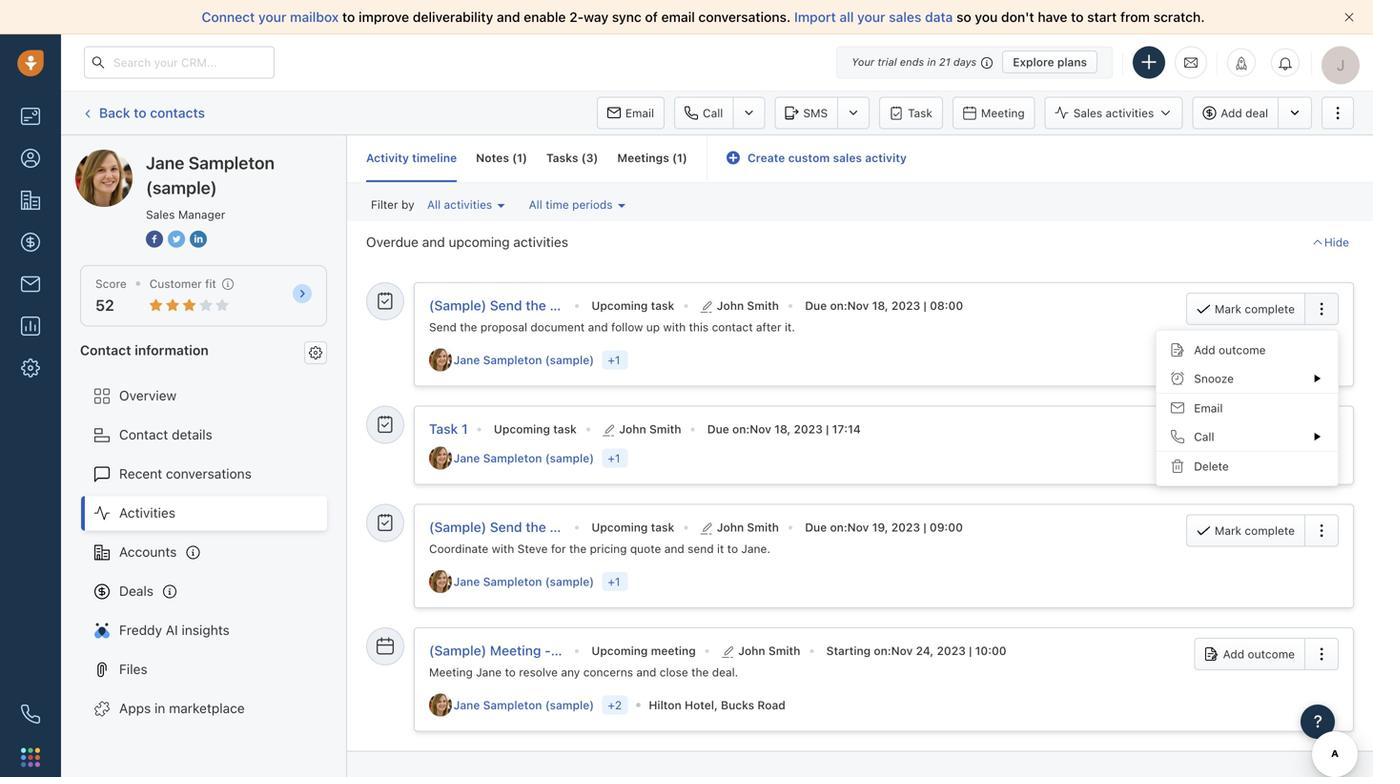 Task type: vqa. For each thing, say whether or not it's contained in the screenshot.
email
yes



Task type: locate. For each thing, give the bounding box(es) containing it.
0 vertical spatial pricing
[[550, 520, 594, 535]]

(sample) up (sample) send the pricing quote
[[545, 452, 594, 465]]

1 vertical spatial mark complete
[[1215, 426, 1296, 439]]

2 vertical spatial due
[[805, 521, 827, 534]]

1 vertical spatial mark complete button
[[1187, 416, 1305, 449]]

1 horizontal spatial all
[[529, 198, 543, 211]]

2 vertical spatial complete
[[1245, 524, 1296, 538]]

document down (sample) send the proposal document link
[[531, 320, 585, 334]]

0 horizontal spatial all
[[427, 198, 441, 211]]

the right the for
[[569, 542, 587, 556]]

0 vertical spatial upcoming task
[[592, 299, 675, 313]]

3 ) from the left
[[683, 151, 688, 165]]

(sample) send the pricing quote link
[[429, 520, 633, 536]]

email down snooze
[[1195, 402, 1223, 415]]

+1 down coordinate with steve for the pricing quote and send it to jane.
[[608, 575, 621, 589]]

plans
[[1058, 55, 1088, 69]]

+1 down send the proposal document and follow up with this contact after it.
[[608, 354, 621, 367]]

1 (sample) from the top
[[429, 298, 487, 314]]

| left 17:14 at the right bottom of the page
[[826, 423, 829, 436]]

0 horizontal spatial your
[[259, 9, 287, 25]]

2 ) from the left
[[594, 151, 599, 165]]

1 vertical spatial (sample)
[[429, 520, 487, 535]]

close image
[[1345, 12, 1355, 22]]

ends
[[900, 56, 925, 68]]

jane sampleton (sample) link down resolve
[[454, 697, 598, 714]]

nov for task 1
[[750, 423, 772, 436]]

+1 for quote
[[608, 575, 621, 589]]

mark complete button up snooze button
[[1187, 293, 1305, 325]]

task inside button
[[908, 106, 933, 120]]

meeting down the explore
[[982, 106, 1025, 120]]

1 vertical spatial meeting
[[429, 666, 473, 679]]

send inside (sample) send the pricing quote link
[[490, 520, 522, 535]]

08:00
[[930, 299, 964, 313]]

linkedin circled image
[[190, 229, 207, 249]]

1 vertical spatial complete
[[1245, 426, 1296, 439]]

1 horizontal spatial call button
[[1157, 423, 1338, 451]]

2 tasks image from the top
[[377, 514, 394, 532]]

email image
[[1185, 55, 1198, 70]]

nov for (sample) send the proposal document
[[848, 299, 869, 313]]

: for task 1
[[746, 423, 750, 436]]

close
[[660, 666, 689, 679]]

0 vertical spatial tasks image
[[377, 416, 394, 433]]

| left "10:00"
[[969, 645, 973, 658]]

activities
[[119, 505, 175, 521]]

apps in marketplace
[[119, 701, 245, 717]]

0 vertical spatial mark complete
[[1215, 303, 1296, 316]]

hilton hotel, bucks road
[[649, 699, 786, 712]]

upcoming task for (sample) send the pricing quote
[[592, 521, 675, 534]]

0 vertical spatial add outcome
[[1195, 343, 1266, 357]]

) for meetings ( 1 )
[[683, 151, 688, 165]]

don't
[[1002, 9, 1035, 25]]

john for (sample) send the pricing quote
[[717, 521, 744, 534]]

import all your sales data link
[[795, 9, 957, 25]]

1 horizontal spatial proposal
[[550, 298, 605, 314]]

1 vertical spatial sales
[[146, 208, 175, 221]]

0 vertical spatial due
[[805, 299, 827, 313]]

contact for contact information
[[80, 342, 131, 358]]

2 vertical spatial mark complete
[[1215, 524, 1296, 538]]

complete for quote
[[1245, 524, 1296, 538]]

nov left 19,
[[848, 521, 869, 534]]

mark complete button down delete
[[1187, 515, 1305, 547]]

sales up 'facebook circled' icon
[[146, 208, 175, 221]]

jane sampleton (sample) link
[[454, 352, 598, 368], [454, 450, 598, 467], [454, 574, 598, 590], [454, 697, 598, 714]]

| for task 1
[[826, 423, 829, 436]]

to
[[342, 9, 355, 25], [1071, 9, 1084, 25], [134, 105, 147, 120], [728, 542, 738, 556], [505, 666, 516, 679]]

sales left the data
[[889, 9, 922, 25]]

upcoming for (sample) send the pricing quote
[[592, 521, 648, 534]]

nov for (sample) send the pricing quote
[[848, 521, 869, 534]]

freshworks switcher image
[[21, 748, 40, 767]]

1 vertical spatial call button
[[1157, 423, 1338, 451]]

: for (sample) send the pricing quote
[[844, 521, 848, 534]]

2 ( from the left
[[582, 151, 586, 165]]

enable
[[524, 9, 566, 25]]

nov
[[848, 299, 869, 313], [750, 423, 772, 436], [848, 521, 869, 534], [892, 645, 913, 658]]

1 ) from the left
[[523, 151, 528, 165]]

0 vertical spatial add
[[1221, 106, 1243, 120]]

all right by
[[427, 198, 441, 211]]

(sample) down any
[[545, 699, 594, 712]]

sampleton up manager at top
[[189, 153, 275, 173]]

2 horizontal spatial 1
[[677, 151, 683, 165]]

call link
[[675, 97, 733, 129]]

1 mark from the top
[[1215, 303, 1242, 316]]

mark complete up snooze button
[[1215, 303, 1296, 316]]

tasks image
[[377, 416, 394, 433], [377, 514, 394, 532]]

0 vertical spatial with
[[663, 320, 686, 334]]

0 vertical spatial activities
[[1106, 106, 1155, 120]]

2 vertical spatial upcoming task
[[592, 521, 675, 534]]

send
[[688, 542, 714, 556]]

1 mark complete button from the top
[[1187, 293, 1305, 325]]

2 vertical spatial send
[[490, 520, 522, 535]]

1 horizontal spatial sales
[[1074, 106, 1103, 120]]

1 horizontal spatial call
[[1195, 430, 1215, 444]]

( for notes
[[512, 151, 517, 165]]

scratch.
[[1154, 9, 1205, 25]]

all activities link
[[423, 193, 510, 216]]

(sample) down the for
[[545, 575, 594, 589]]

quote
[[597, 520, 633, 535], [630, 542, 661, 556]]

3
[[586, 151, 594, 165]]

1 vertical spatial email
[[1195, 402, 1223, 415]]

(sample) for (sample) send the proposal document
[[429, 298, 487, 314]]

1 mark complete from the top
[[1215, 303, 1296, 316]]

0 vertical spatial proposal
[[550, 298, 605, 314]]

3 complete from the top
[[1245, 524, 1296, 538]]

1 horizontal spatial 1
[[517, 151, 523, 165]]

2023 right 19,
[[892, 521, 921, 534]]

mark complete button up delete
[[1187, 416, 1305, 449]]

of
[[645, 9, 658, 25]]

1 jane sampleton (sample) link from the top
[[454, 352, 598, 368]]

) right the meetings
[[683, 151, 688, 165]]

pricing right the for
[[590, 542, 627, 556]]

1 +1 from the top
[[608, 354, 621, 367]]

connect
[[202, 9, 255, 25]]

complete for document
[[1245, 303, 1296, 316]]

after
[[756, 320, 782, 334]]

the up send the proposal document and follow up with this contact after it.
[[526, 298, 546, 314]]

contact down 52 button
[[80, 342, 131, 358]]

0 vertical spatial task
[[651, 299, 675, 313]]

2 vertical spatial task
[[651, 521, 675, 534]]

john smith for (sample) send the proposal document
[[717, 299, 779, 313]]

mark complete for quote
[[1215, 524, 1296, 538]]

1 vertical spatial upcoming task
[[494, 423, 577, 436]]

1 vertical spatial contact
[[119, 427, 168, 443]]

meeting for meeting jane to resolve any concerns and close the deal.
[[429, 666, 473, 679]]

nov left 08:00
[[848, 299, 869, 313]]

upcoming right task 1 link
[[494, 423, 550, 436]]

upcoming
[[449, 234, 510, 250]]

mark down delete
[[1215, 524, 1242, 538]]

0 vertical spatial meeting
[[982, 106, 1025, 120]]

proposal
[[550, 298, 605, 314], [481, 320, 528, 334]]

customer
[[149, 277, 202, 290]]

18, left 08:00
[[873, 299, 889, 313]]

(sample)
[[216, 149, 270, 165], [146, 177, 217, 198], [545, 353, 594, 367], [545, 452, 594, 465], [545, 575, 594, 589], [545, 699, 594, 712]]

0 vertical spatial call button
[[675, 97, 733, 129]]

0 horizontal spatial 18,
[[775, 423, 791, 436]]

mng settings image
[[309, 346, 322, 359]]

(sample) up coordinate
[[429, 520, 487, 535]]

| left 09:00
[[924, 521, 927, 534]]

0 horizontal spatial call
[[703, 106, 723, 120]]

2 horizontal spatial (
[[673, 151, 677, 165]]

18, for (sample) send the proposal document
[[873, 299, 889, 313]]

0 vertical spatial email
[[626, 106, 654, 120]]

upcoming up coordinate with steve for the pricing quote and send it to jane.
[[592, 521, 648, 534]]

email up the meetings
[[626, 106, 654, 120]]

+1 for document
[[608, 354, 621, 367]]

(sample)
[[429, 298, 487, 314], [429, 520, 487, 535]]

(sample) down overdue and upcoming activities at the left top of the page
[[429, 298, 487, 314]]

3 +1 from the top
[[608, 575, 621, 589]]

0 horizontal spatial call button
[[675, 97, 733, 129]]

:
[[844, 299, 848, 313], [746, 423, 750, 436], [844, 521, 848, 534], [888, 645, 892, 658]]

(sample) send the proposal document
[[429, 298, 672, 314]]

jane sampleton (sample) up (sample) send the pricing quote
[[454, 452, 594, 465]]

0 vertical spatial task
[[908, 106, 933, 120]]

0 vertical spatial document
[[609, 298, 672, 314]]

meetings
[[618, 151, 670, 165]]

1 for meetings ( 1 )
[[677, 151, 683, 165]]

1 horizontal spatial your
[[858, 9, 886, 25]]

sales for sales manager
[[146, 208, 175, 221]]

0 vertical spatial sales
[[1074, 106, 1103, 120]]

contacts
[[150, 105, 205, 120]]

send inside (sample) send the proposal document link
[[490, 298, 522, 314]]

1 horizontal spatial in
[[928, 56, 937, 68]]

1
[[517, 151, 523, 165], [677, 151, 683, 165], [462, 421, 468, 437]]

upcoming task
[[592, 299, 675, 313], [494, 423, 577, 436], [592, 521, 675, 534]]

sampleton
[[147, 149, 212, 165], [189, 153, 275, 173], [483, 353, 542, 367], [483, 452, 542, 465], [483, 575, 542, 589], [483, 699, 542, 712]]

upcoming task up coordinate with steve for the pricing quote and send it to jane.
[[592, 521, 675, 534]]

marketplace
[[169, 701, 245, 717]]

quote up coordinate with steve for the pricing quote and send it to jane.
[[597, 520, 633, 535]]

and left follow
[[588, 320, 608, 334]]

0 horizontal spatial proposal
[[481, 320, 528, 334]]

all inside button
[[529, 198, 543, 211]]

1 vertical spatial document
[[531, 320, 585, 334]]

sales
[[1074, 106, 1103, 120], [146, 208, 175, 221]]

explore plans link
[[1003, 51, 1098, 73]]

in left 21
[[928, 56, 937, 68]]

mark complete down delete
[[1215, 524, 1296, 538]]

0 vertical spatial (sample)
[[429, 298, 487, 314]]

document up follow
[[609, 298, 672, 314]]

2 horizontal spatial activities
[[1106, 106, 1155, 120]]

meeting jane to resolve any concerns and close the deal.
[[429, 666, 739, 679]]

0 vertical spatial send
[[490, 298, 522, 314]]

( right the meetings
[[673, 151, 677, 165]]

call up delete
[[1195, 430, 1215, 444]]

1 vertical spatial proposal
[[481, 320, 528, 334]]

coordinate
[[429, 542, 489, 556]]

task button
[[880, 97, 943, 129]]

the up steve
[[526, 520, 546, 535]]

1 for notes ( 1 )
[[517, 151, 523, 165]]

0 vertical spatial 18,
[[873, 299, 889, 313]]

1 all from the left
[[427, 198, 441, 211]]

contact details
[[119, 427, 213, 443]]

contact up recent
[[119, 427, 168, 443]]

+1 up coordinate with steve for the pricing quote and send it to jane.
[[608, 452, 621, 465]]

1 horizontal spatial document
[[609, 298, 672, 314]]

john
[[717, 299, 744, 313], [619, 423, 647, 436], [717, 521, 744, 534], [739, 645, 766, 658]]

1 tasks image from the top
[[377, 416, 394, 433]]

1 vertical spatial call
[[1195, 430, 1215, 444]]

send up steve
[[490, 520, 522, 535]]

2 complete from the top
[[1245, 426, 1296, 439]]

deliverability
[[413, 9, 493, 25]]

21
[[940, 56, 951, 68]]

1 vertical spatial outcome
[[1248, 648, 1296, 661]]

(sample) for (sample) send the pricing quote
[[429, 520, 487, 535]]

2023 for (sample) send the pricing quote
[[892, 521, 921, 534]]

0 horizontal spatial task
[[429, 421, 458, 437]]

1 ( from the left
[[512, 151, 517, 165]]

mailbox
[[290, 9, 339, 25]]

1 vertical spatial tasks image
[[377, 514, 394, 532]]

outcome inside button
[[1248, 648, 1296, 661]]

jane sampleton (sample) link down (sample) send the proposal document link
[[454, 352, 598, 368]]

1 horizontal spatial meeting
[[982, 106, 1025, 120]]

upcoming task right task 1 link
[[494, 423, 577, 436]]

2 horizontal spatial )
[[683, 151, 688, 165]]

quote inside (sample) send the pricing quote link
[[597, 520, 633, 535]]

all left time
[[529, 198, 543, 211]]

call button up delete
[[1157, 423, 1338, 451]]

hide
[[1325, 236, 1350, 249]]

upcoming for task 1
[[494, 423, 550, 436]]

tasks
[[547, 151, 579, 165]]

: for (sample) send the proposal document
[[844, 299, 848, 313]]

2023 for (sample) send the proposal document
[[892, 299, 921, 313]]

0 horizontal spatial sales
[[146, 208, 175, 221]]

pricing up the for
[[550, 520, 594, 535]]

0 vertical spatial sales
[[889, 9, 922, 25]]

all for all time periods
[[529, 198, 543, 211]]

1 horizontal spatial )
[[594, 151, 599, 165]]

insights
[[182, 623, 230, 638]]

2 all from the left
[[529, 198, 543, 211]]

0 vertical spatial mark
[[1215, 303, 1242, 316]]

upcoming task up follow
[[592, 299, 675, 313]]

and left enable
[[497, 9, 520, 25]]

17:14
[[833, 423, 861, 436]]

1 horizontal spatial activities
[[514, 234, 569, 250]]

task 1 link
[[429, 421, 468, 438]]

to right it
[[728, 542, 738, 556]]

nov left 17:14 at the right bottom of the page
[[750, 423, 772, 436]]

manager
[[178, 208, 225, 221]]

52
[[95, 296, 114, 314]]

your left mailbox
[[259, 9, 287, 25]]

on for task 1
[[733, 423, 746, 436]]

1 vertical spatial add
[[1195, 343, 1216, 357]]

0 horizontal spatial (
[[512, 151, 517, 165]]

tasks image for (sample) send the pricing quote
[[377, 514, 394, 532]]

mark up snooze
[[1215, 303, 1242, 316]]

3 mark complete from the top
[[1215, 524, 1296, 538]]

1 vertical spatial add outcome
[[1224, 648, 1296, 661]]

0 vertical spatial complete
[[1245, 303, 1296, 316]]

details
[[172, 427, 213, 443]]

3 mark complete button from the top
[[1187, 515, 1305, 547]]

0 vertical spatial +1
[[608, 354, 621, 367]]

jane sampleton (sample) down resolve
[[454, 699, 594, 712]]

0 vertical spatial quote
[[597, 520, 633, 535]]

and right overdue at the top left
[[422, 234, 445, 250]]

2023 left 08:00
[[892, 299, 921, 313]]

upcoming up follow
[[592, 299, 648, 313]]

task 1
[[429, 421, 468, 437]]

upcoming task for (sample) send the proposal document
[[592, 299, 675, 313]]

your
[[259, 9, 287, 25], [858, 9, 886, 25]]

add outcome button
[[1195, 638, 1305, 671]]

sales down plans
[[1074, 106, 1103, 120]]

proposal down (sample) send the proposal document link
[[481, 320, 528, 334]]

sampleton down steve
[[483, 575, 542, 589]]

2 (sample) from the top
[[429, 520, 487, 535]]

to right back
[[134, 105, 147, 120]]

mark complete
[[1215, 303, 1296, 316], [1215, 426, 1296, 439], [1215, 524, 1296, 538]]

|
[[924, 299, 927, 313], [826, 423, 829, 436], [924, 521, 927, 534], [969, 645, 973, 658]]

jane
[[114, 149, 143, 165], [146, 153, 185, 173], [454, 353, 480, 367], [454, 452, 480, 465], [454, 575, 480, 589], [476, 666, 502, 679], [454, 699, 480, 712]]

mark complete button for quote
[[1187, 515, 1305, 547]]

facebook circled image
[[146, 229, 163, 249]]

jane sampleton (sample) link up (sample) send the pricing quote
[[454, 450, 598, 467]]

deals
[[119, 583, 154, 599]]

hotel,
[[685, 699, 718, 712]]

3 mark from the top
[[1215, 524, 1242, 538]]

1 vertical spatial mark
[[1215, 426, 1242, 439]]

meetings ( 1 )
[[618, 151, 688, 165]]

email button
[[597, 97, 665, 129]]

and
[[497, 9, 520, 25], [422, 234, 445, 250], [588, 320, 608, 334], [665, 542, 685, 556], [637, 666, 657, 679]]

) right the notes
[[523, 151, 528, 165]]

sms button
[[775, 97, 838, 129]]

0 horizontal spatial sales
[[833, 151, 862, 165]]

(sample) inside jane sampleton (sample)
[[146, 177, 217, 198]]

0 vertical spatial contact
[[80, 342, 131, 358]]

( for tasks
[[582, 151, 586, 165]]

(sample) inside (sample) send the proposal document link
[[429, 298, 487, 314]]

on for (sample) send the proposal document
[[830, 299, 844, 313]]

with right up
[[663, 320, 686, 334]]

0 horizontal spatial )
[[523, 151, 528, 165]]

0 horizontal spatial email
[[626, 106, 654, 120]]

1 horizontal spatial (
[[582, 151, 586, 165]]

quote left send
[[630, 542, 661, 556]]

1 horizontal spatial task
[[908, 106, 933, 120]]

0 vertical spatial mark complete button
[[1187, 293, 1305, 325]]

3 ( from the left
[[673, 151, 677, 165]]

it.
[[785, 320, 796, 334]]

call button up meetings ( 1 )
[[675, 97, 733, 129]]

| left 08:00
[[924, 299, 927, 313]]

activities
[[1106, 106, 1155, 120], [444, 198, 492, 211], [514, 234, 569, 250]]

1 horizontal spatial sales
[[889, 9, 922, 25]]

send down upcoming
[[490, 298, 522, 314]]

(sample) up sales manager
[[146, 177, 217, 198]]

to left resolve
[[505, 666, 516, 679]]

task
[[908, 106, 933, 120], [429, 421, 458, 437]]

1 vertical spatial +1
[[608, 452, 621, 465]]

call
[[703, 106, 723, 120], [1195, 430, 1215, 444]]

1 vertical spatial pricing
[[590, 542, 627, 556]]

sales left activity
[[833, 151, 862, 165]]

1 complete from the top
[[1245, 303, 1296, 316]]

1 vertical spatial quote
[[630, 542, 661, 556]]

pricing inside (sample) send the pricing quote link
[[550, 520, 594, 535]]

task for task 1
[[429, 421, 458, 437]]

0 horizontal spatial activities
[[444, 198, 492, 211]]

any
[[561, 666, 580, 679]]

overview
[[119, 388, 177, 404]]

1 vertical spatial sales
[[833, 151, 862, 165]]

the
[[526, 298, 546, 314], [460, 320, 478, 334], [526, 520, 546, 535], [569, 542, 587, 556], [692, 666, 709, 679]]

1 horizontal spatial with
[[663, 320, 686, 334]]

(sample) inside (sample) send the pricing quote link
[[429, 520, 487, 535]]

1 vertical spatial activities
[[444, 198, 492, 211]]

( for meetings
[[673, 151, 677, 165]]

meeting inside button
[[982, 106, 1025, 120]]

) right tasks
[[594, 151, 599, 165]]

2 vertical spatial activities
[[514, 234, 569, 250]]

mark complete button for document
[[1187, 293, 1305, 325]]

and down upcoming meeting
[[637, 666, 657, 679]]

all inside "link"
[[427, 198, 441, 211]]

due for document
[[805, 299, 827, 313]]

your right "all"
[[858, 9, 886, 25]]

2023 left 17:14 at the right bottom of the page
[[794, 423, 823, 436]]

) for tasks ( 3 )
[[594, 151, 599, 165]]

1 horizontal spatial 18,
[[873, 299, 889, 313]]

have
[[1038, 9, 1068, 25]]

meetings image
[[377, 638, 394, 655]]

meeting left resolve
[[429, 666, 473, 679]]

activities inside "all activities" "link"
[[444, 198, 492, 211]]

send down overdue and upcoming activities at the left top of the page
[[429, 320, 457, 334]]

2 vertical spatial mark complete button
[[1187, 515, 1305, 547]]

with left steve
[[492, 542, 515, 556]]

mark complete down snooze button
[[1215, 426, 1296, 439]]

10:00
[[976, 645, 1007, 658]]

mark up delete
[[1215, 426, 1242, 439]]

activity
[[366, 151, 409, 165]]



Task type: describe. For each thing, give the bounding box(es) containing it.
snooze
[[1195, 372, 1234, 385]]

files
[[119, 662, 147, 677]]

road
[[758, 699, 786, 712]]

4 jane sampleton (sample) link from the top
[[454, 697, 598, 714]]

jane.
[[742, 542, 771, 556]]

activities for sales activities
[[1106, 106, 1155, 120]]

task for quote
[[651, 521, 675, 534]]

add deal
[[1221, 106, 1269, 120]]

john for (sample) send the proposal document
[[717, 299, 744, 313]]

concerns
[[584, 666, 634, 679]]

follow
[[612, 320, 643, 334]]

steve
[[518, 542, 548, 556]]

timeline
[[412, 151, 457, 165]]

send for (sample) send the pricing quote
[[490, 520, 522, 535]]

upcoming up concerns at bottom
[[592, 645, 648, 658]]

recent
[[119, 466, 162, 482]]

due on : nov 18, 2023 | 08:00
[[805, 299, 964, 313]]

smith for (sample) send the proposal document
[[747, 299, 779, 313]]

john smith for (sample) send the pricing quote
[[717, 521, 779, 534]]

import
[[795, 9, 836, 25]]

send the proposal document and follow up with this contact after it.
[[429, 320, 796, 334]]

up
[[647, 320, 660, 334]]

mark for quote
[[1215, 524, 1242, 538]]

time
[[546, 198, 569, 211]]

start
[[1088, 9, 1117, 25]]

0 horizontal spatial document
[[531, 320, 585, 334]]

smith for (sample) send the pricing quote
[[747, 521, 779, 534]]

(sample) down send the proposal document and follow up with this contact after it.
[[545, 353, 594, 367]]

all
[[840, 9, 854, 25]]

twitter circled image
[[168, 229, 185, 249]]

so
[[957, 9, 972, 25]]

1 vertical spatial with
[[492, 542, 515, 556]]

2 jane sampleton (sample) link from the top
[[454, 450, 598, 467]]

data
[[925, 9, 953, 25]]

ai
[[166, 623, 178, 638]]

upcoming task for task 1
[[494, 423, 577, 436]]

bucks
[[721, 699, 755, 712]]

recent conversations
[[119, 466, 252, 482]]

jane sampleton (sample) down (sample) send the proposal document link
[[454, 353, 594, 367]]

sms
[[804, 106, 828, 120]]

task for document
[[651, 299, 675, 313]]

trial
[[878, 56, 897, 68]]

jane sampleton (sample) up manager at top
[[146, 153, 275, 198]]

send for (sample) send the proposal document
[[490, 298, 522, 314]]

activity
[[866, 151, 907, 165]]

3 jane sampleton (sample) link from the top
[[454, 574, 598, 590]]

all time periods
[[529, 198, 613, 211]]

the left deal.
[[692, 666, 709, 679]]

meeting for meeting
[[982, 106, 1025, 120]]

conversations.
[[699, 9, 791, 25]]

john for task 1
[[619, 423, 647, 436]]

on for (sample) send the pricing quote
[[830, 521, 844, 534]]

notes
[[476, 151, 509, 165]]

connect your mailbox link
[[202, 9, 342, 25]]

due on : nov 18, 2023 | 17:14
[[708, 423, 861, 436]]

sampleton down (sample) send the proposal document link
[[483, 353, 542, 367]]

coordinate with steve for the pricing quote and send it to jane.
[[429, 542, 771, 556]]

upcoming meeting
[[592, 645, 696, 658]]

activity timeline
[[366, 151, 457, 165]]

smith for task 1
[[650, 423, 682, 436]]

connect your mailbox to improve deliverability and enable 2-way sync of email conversations. import all your sales data so you don't have to start from scratch.
[[202, 9, 1205, 25]]

resolve
[[519, 666, 558, 679]]

) for notes ( 1 )
[[523, 151, 528, 165]]

+2
[[608, 699, 622, 712]]

2-
[[570, 9, 584, 25]]

contact for contact details
[[119, 427, 168, 443]]

1 vertical spatial task
[[554, 423, 577, 436]]

starting on : nov 24, 2023 | 10:00
[[827, 645, 1007, 658]]

Search your CRM... text field
[[84, 46, 275, 79]]

sales for sales activities
[[1074, 106, 1103, 120]]

activities for all activities
[[444, 198, 492, 211]]

sampleton up (sample) send the pricing quote
[[483, 452, 542, 465]]

this
[[689, 320, 709, 334]]

all for all activities
[[427, 198, 441, 211]]

deal
[[1246, 106, 1269, 120]]

| for (sample) send the proposal document
[[924, 299, 927, 313]]

tasks image
[[377, 293, 394, 310]]

2 your from the left
[[858, 9, 886, 25]]

all activities
[[427, 198, 492, 211]]

phone image
[[21, 705, 40, 724]]

1 vertical spatial due
[[708, 423, 730, 436]]

tasks ( 3 )
[[547, 151, 599, 165]]

tasks image for task 1
[[377, 416, 394, 433]]

accounts
[[119, 544, 177, 560]]

mark complete for document
[[1215, 303, 1296, 316]]

2 vertical spatial add
[[1224, 648, 1245, 661]]

jane sampleton (sample) down steve
[[454, 575, 594, 589]]

custom
[[789, 151, 830, 165]]

0 horizontal spatial in
[[155, 701, 165, 717]]

18, for task 1
[[775, 423, 791, 436]]

| for (sample) send the pricing quote
[[924, 521, 927, 534]]

add deal button
[[1193, 97, 1278, 129]]

for
[[551, 542, 566, 556]]

nov left 24,
[[892, 645, 913, 658]]

your
[[852, 56, 875, 68]]

information
[[135, 342, 209, 358]]

2 +1 from the top
[[608, 452, 621, 465]]

task for task
[[908, 106, 933, 120]]

mark for document
[[1215, 303, 1242, 316]]

it
[[717, 542, 724, 556]]

filter
[[371, 198, 398, 211]]

conversations
[[166, 466, 252, 482]]

0 vertical spatial in
[[928, 56, 937, 68]]

09:00
[[930, 521, 963, 534]]

2 mark complete button from the top
[[1187, 416, 1305, 449]]

jane sampleton (sample) down contacts
[[114, 149, 270, 165]]

to right mailbox
[[342, 9, 355, 25]]

the down (sample) send the proposal document link
[[460, 320, 478, 334]]

0 vertical spatial outcome
[[1219, 343, 1266, 357]]

back to contacts link
[[80, 98, 206, 128]]

fit
[[205, 277, 216, 290]]

(sample) send the pricing quote
[[429, 520, 633, 535]]

2023 for task 1
[[794, 423, 823, 436]]

to left the start
[[1071, 9, 1084, 25]]

explore plans
[[1013, 55, 1088, 69]]

back
[[99, 105, 130, 120]]

apps
[[119, 701, 151, 717]]

all time periods button
[[524, 193, 631, 217]]

email
[[662, 9, 695, 25]]

overdue and upcoming activities
[[366, 234, 569, 250]]

and left send
[[665, 542, 685, 556]]

52 button
[[95, 296, 114, 314]]

create custom sales activity
[[748, 151, 907, 165]]

1 your from the left
[[259, 9, 287, 25]]

way
[[584, 9, 609, 25]]

0 horizontal spatial 1
[[462, 421, 468, 437]]

(sample) send the proposal document link
[[429, 298, 672, 314]]

john smith for task 1
[[619, 423, 682, 436]]

phone element
[[11, 695, 50, 734]]

19,
[[873, 521, 889, 534]]

1 vertical spatial send
[[429, 320, 457, 334]]

(sample) up manager at top
[[216, 149, 270, 165]]

2 mark from the top
[[1215, 426, 1242, 439]]

0 vertical spatial call
[[703, 106, 723, 120]]

email inside email button
[[626, 106, 654, 120]]

sampleton down resolve
[[483, 699, 542, 712]]

create custom sales activity link
[[727, 151, 907, 165]]

2023 right 24,
[[937, 645, 966, 658]]

due for quote
[[805, 521, 827, 534]]

add outcome inside button
[[1224, 648, 1296, 661]]

upcoming for (sample) send the proposal document
[[592, 299, 648, 313]]

score
[[95, 277, 127, 290]]

sampleton down contacts
[[147, 149, 212, 165]]

improve
[[359, 9, 409, 25]]

sync
[[612, 9, 642, 25]]

2 mark complete from the top
[[1215, 426, 1296, 439]]



